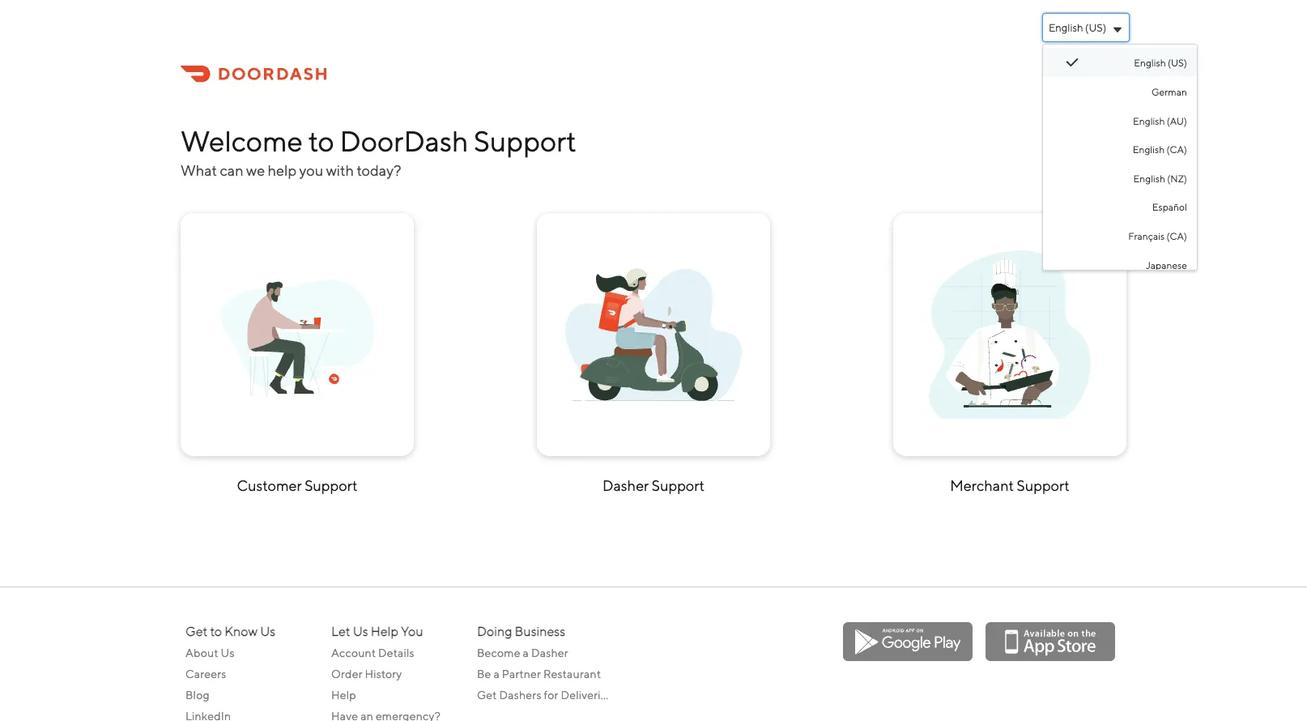 Task type: describe. For each thing, give the bounding box(es) containing it.
let
[[331, 623, 350, 639]]

what
[[181, 162, 217, 179]]

welcome
[[181, 124, 303, 158]]

japanese
[[1146, 259, 1188, 271]]

merchant support link
[[894, 213, 1127, 498]]

(us) inside button
[[1086, 21, 1107, 34]]

can
[[220, 162, 244, 179]]

to for get
[[210, 623, 222, 639]]

0 vertical spatial dasher
[[603, 476, 649, 494]]

(us) inside option
[[1168, 57, 1188, 69]]

text default image
[[1066, 56, 1079, 69]]

list box containing english (us)
[[1043, 44, 1198, 279]]

doordash
[[340, 124, 469, 158]]

we
[[246, 162, 265, 179]]

deliveries
[[561, 688, 612, 702]]

doing business become a dasher be a partner restaurant get dashers for deliveries
[[477, 623, 612, 702]]

dasher support
[[603, 476, 705, 494]]

account
[[331, 646, 376, 659]]

customer support
[[237, 476, 358, 494]]

english inside english (us) option
[[1134, 57, 1166, 69]]

help
[[268, 162, 297, 179]]

get to know us about us careers blog
[[186, 623, 276, 702]]

be a partner restaurant link
[[477, 664, 611, 685]]

about
[[186, 646, 218, 659]]

restaurant
[[544, 667, 601, 681]]

customer support link
[[181, 213, 414, 498]]

dashers
[[499, 688, 542, 702]]

details
[[378, 646, 415, 659]]

let us help you account details order history help
[[331, 623, 423, 702]]

support inside welcome to doordash support what can we help you with today?
[[474, 124, 577, 158]]

english left (au) in the top right of the page
[[1134, 115, 1165, 126]]

support for dasher support
[[652, 476, 705, 494]]

Preferred Language, English (US) button
[[1043, 13, 1130, 42]]

partner
[[502, 667, 541, 681]]

merchant support
[[951, 476, 1070, 494]]

become
[[477, 646, 521, 659]]

help link
[[331, 685, 465, 706]]

support for customer support
[[305, 476, 358, 494]]

order history link
[[331, 664, 465, 685]]

(ca) for english (ca)
[[1167, 144, 1188, 155]]

dasher support link
[[537, 213, 770, 498]]

0 horizontal spatial help
[[331, 688, 356, 702]]

english (ca)
[[1133, 144, 1188, 155]]

english inside english (us) button
[[1049, 21, 1084, 34]]

account details link
[[331, 642, 465, 664]]

1 horizontal spatial us
[[260, 623, 276, 639]]

français (ca)
[[1129, 230, 1188, 242]]

dasher inside doing business become a dasher be a partner restaurant get dashers for deliveries
[[531, 646, 569, 659]]

history
[[365, 667, 402, 681]]



Task type: vqa. For each thing, say whether or not it's contained in the screenshot.
ENGLISH (NZ)
yes



Task type: locate. For each thing, give the bounding box(es) containing it.
1 horizontal spatial get
[[477, 688, 497, 702]]

get dashers for deliveries link
[[477, 685, 612, 706]]

0 horizontal spatial (us)
[[1086, 21, 1107, 34]]

1 vertical spatial english (us)
[[1134, 57, 1188, 69]]

(au)
[[1167, 115, 1188, 126]]

english
[[1049, 21, 1084, 34], [1134, 57, 1166, 69], [1134, 115, 1165, 126], [1133, 144, 1165, 155], [1134, 173, 1166, 184]]

0 vertical spatial a
[[523, 646, 529, 659]]

(us)
[[1086, 21, 1107, 34], [1168, 57, 1188, 69]]

blog link
[[186, 685, 319, 706]]

(us) up german
[[1168, 57, 1188, 69]]

español
[[1153, 201, 1188, 213]]

1 horizontal spatial english (us)
[[1134, 57, 1188, 69]]

to up you
[[308, 124, 334, 158]]

to
[[308, 124, 334, 158], [210, 623, 222, 639]]

français
[[1129, 230, 1165, 242]]

english (us) inside option
[[1134, 57, 1188, 69]]

merchant
[[951, 476, 1014, 494]]

(us) up english (us) option
[[1086, 21, 1107, 34]]

english up text default image
[[1049, 21, 1084, 34]]

us right the know
[[260, 623, 276, 639]]

you
[[401, 623, 423, 639]]

get inside doing business become a dasher be a partner restaurant get dashers for deliveries
[[477, 688, 497, 702]]

(ca) down (au) in the top right of the page
[[1167, 144, 1188, 155]]

get
[[186, 623, 208, 639], [477, 688, 497, 702]]

a
[[523, 646, 529, 659], [494, 667, 500, 681]]

1 vertical spatial dasher
[[531, 646, 569, 659]]

to left the know
[[210, 623, 222, 639]]

english (us)
[[1049, 21, 1107, 34], [1134, 57, 1188, 69]]

about us link
[[186, 642, 319, 664]]

(ca) for français (ca)
[[1167, 230, 1188, 242]]

english (us) inside button
[[1049, 21, 1107, 34]]

blog
[[186, 688, 210, 702]]

you
[[299, 162, 324, 179]]

0 horizontal spatial dasher
[[531, 646, 569, 659]]

know
[[225, 623, 258, 639]]

support for merchant support
[[1017, 476, 1070, 494]]

0 horizontal spatial us
[[221, 646, 235, 659]]

us
[[260, 623, 276, 639], [353, 623, 368, 639], [221, 646, 235, 659]]

today?
[[357, 162, 401, 179]]

customer
[[237, 476, 302, 494]]

1 horizontal spatial (us)
[[1168, 57, 1188, 69]]

a right 'be'
[[494, 667, 500, 681]]

1 vertical spatial a
[[494, 667, 500, 681]]

a up partner at the bottom left of page
[[523, 646, 529, 659]]

us down the know
[[221, 646, 235, 659]]

2 (ca) from the top
[[1167, 230, 1188, 242]]

help
[[371, 623, 399, 639], [331, 688, 356, 702]]

0 horizontal spatial a
[[494, 667, 500, 681]]

support
[[474, 124, 577, 158], [305, 476, 358, 494], [652, 476, 705, 494], [1017, 476, 1070, 494]]

careers link
[[186, 664, 319, 685]]

list box
[[1043, 44, 1198, 279]]

get inside get to know us about us careers blog
[[186, 623, 208, 639]]

0 vertical spatial help
[[371, 623, 399, 639]]

(ca) down the español on the right top
[[1167, 230, 1188, 242]]

0 vertical spatial (ca)
[[1167, 144, 1188, 155]]

1 vertical spatial to
[[210, 623, 222, 639]]

1 vertical spatial get
[[477, 688, 497, 702]]

with
[[326, 162, 354, 179]]

2 horizontal spatial us
[[353, 623, 368, 639]]

english (au)
[[1134, 115, 1188, 126]]

1 vertical spatial (us)
[[1168, 57, 1188, 69]]

1 horizontal spatial help
[[371, 623, 399, 639]]

dasher
[[603, 476, 649, 494], [531, 646, 569, 659]]

for
[[544, 688, 559, 702]]

to for welcome
[[308, 124, 334, 158]]

0 horizontal spatial english (us)
[[1049, 21, 1107, 34]]

become a dasher link
[[477, 642, 611, 664]]

(nz)
[[1168, 173, 1188, 184]]

0 vertical spatial english (us)
[[1049, 21, 1107, 34]]

be
[[477, 667, 491, 681]]

business
[[515, 623, 566, 639]]

doing
[[477, 623, 512, 639]]

(ca)
[[1167, 144, 1188, 155], [1167, 230, 1188, 242]]

1 horizontal spatial to
[[308, 124, 334, 158]]

1 horizontal spatial dasher
[[603, 476, 649, 494]]

us right let
[[353, 623, 368, 639]]

english (us) option
[[1043, 48, 1197, 77]]

english down the english (au)
[[1133, 144, 1165, 155]]

help up details
[[371, 623, 399, 639]]

english (us) up text default image
[[1049, 21, 1107, 34]]

to inside get to know us about us careers blog
[[210, 623, 222, 639]]

english (nz)
[[1134, 173, 1188, 184]]

1 horizontal spatial a
[[523, 646, 529, 659]]

1 vertical spatial help
[[331, 688, 356, 702]]

0 horizontal spatial to
[[210, 623, 222, 639]]

1 vertical spatial (ca)
[[1167, 230, 1188, 242]]

us inside let us help you account details order history help
[[353, 623, 368, 639]]

0 vertical spatial get
[[186, 623, 208, 639]]

english up german
[[1134, 57, 1166, 69]]

order
[[331, 667, 363, 681]]

get down 'be'
[[477, 688, 497, 702]]

0 horizontal spatial get
[[186, 623, 208, 639]]

careers
[[186, 667, 226, 681]]

0 vertical spatial (us)
[[1086, 21, 1107, 34]]

to inside welcome to doordash support what can we help you with today?
[[308, 124, 334, 158]]

english (us) up german
[[1134, 57, 1188, 69]]

0 vertical spatial to
[[308, 124, 334, 158]]

help down order on the left bottom
[[331, 688, 356, 702]]

welcome to doordash support what can we help you with today?
[[181, 124, 577, 179]]

german
[[1152, 86, 1188, 97]]

1 (ca) from the top
[[1167, 144, 1188, 155]]

english left (nz)
[[1134, 173, 1166, 184]]

get up about
[[186, 623, 208, 639]]



